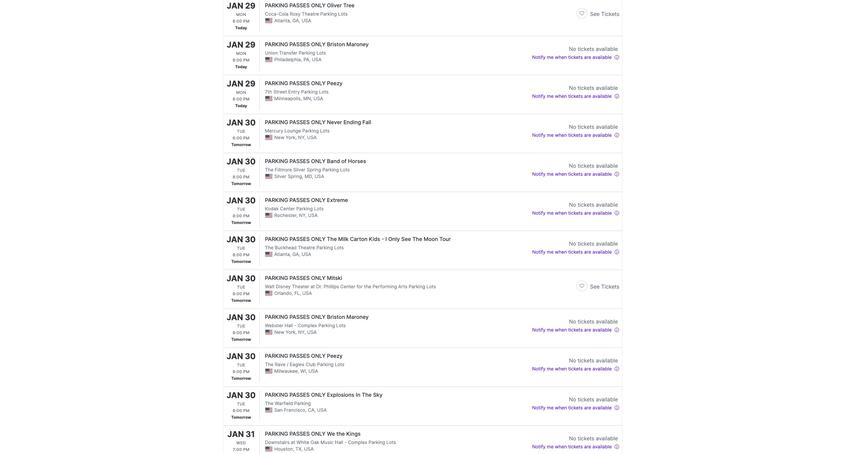Task type: vqa. For each thing, say whether or not it's contained in the screenshot.


Task type: describe. For each thing, give the bounding box(es) containing it.
jan 30 tue 8:00 pm tomorrow for parking passes only mitski
[[227, 274, 256, 303]]

silver spring, md, usa
[[275, 174, 324, 179]]

mn,
[[304, 96, 313, 101]]

union transfer parking lots
[[265, 50, 326, 56]]

usa down the parking passes only extreme
[[308, 213, 318, 218]]

pm for the warfield parking
[[243, 409, 250, 414]]

us national flag image for parking passes only oliver tree
[[265, 18, 273, 23]]

no tickets available for the rave / eagles club parking lots
[[570, 358, 619, 364]]

transfer
[[279, 50, 298, 56]]

parking passes only explosions in the sky
[[265, 392, 383, 399]]

explosions
[[327, 392, 355, 399]]

tue for parking passes only explosions in the sky
[[237, 402, 246, 407]]

passes for at
[[290, 431, 310, 438]]

tomorrow for parking passes only mitski
[[231, 298, 251, 303]]

parking for warfield
[[265, 392, 288, 399]]

see for 30
[[591, 284, 600, 290]]

entry
[[289, 89, 300, 95]]

when for downstairs at white oak music hall - complex parking lots
[[555, 444, 567, 450]]

kids
[[369, 236, 381, 243]]

usa down the webster hall - complex parking lots
[[307, 330, 317, 335]]

the left milk
[[327, 236, 337, 243]]

minneapolis, mn, usa
[[275, 96, 323, 101]]

sky
[[373, 392, 383, 399]]

webster hall - complex parking lots
[[265, 323, 346, 329]]

milk
[[339, 236, 349, 243]]

8:00 for coca-cola roxy theatre parking lots
[[233, 19, 242, 24]]

only for warfield
[[311, 392, 326, 399]]

downstairs
[[265, 440, 290, 446]]

ca,
[[308, 408, 316, 413]]

white
[[297, 440, 310, 446]]

when for union transfer parking lots
[[555, 54, 567, 60]]

notify for kodak center parking lots
[[533, 210, 546, 216]]

milwaukee,
[[275, 369, 299, 374]]

no for the buckhead theatre parking lots
[[570, 241, 577, 247]]

tomorrow for parking passes only explosions in the sky
[[231, 415, 251, 420]]

30 for parking passes only band of horses
[[245, 157, 256, 167]]

me for union transfer parking lots
[[547, 54, 554, 60]]

us national flag image for parking passes only briston maroney
[[265, 330, 273, 335]]

passes for hall
[[290, 314, 310, 321]]

no for downstairs at white oak music hall - complex parking lots
[[570, 436, 577, 442]]

parking passes only never ending fall
[[265, 119, 372, 126]]

walt disney theater at dr. phillips center for the performing arts parking lots
[[265, 284, 436, 290]]

briston for jan 29
[[327, 41, 345, 48]]

0 horizontal spatial silver
[[275, 174, 287, 179]]

7th street entry parking lots
[[265, 89, 329, 95]]

the left rave
[[265, 362, 274, 368]]

spring,
[[288, 174, 304, 179]]

jan for kodak center parking lots
[[227, 196, 243, 206]]

jan 30 tue 8:00 pm tomorrow for parking passes only the milk carton kids - i only see the moon tour
[[227, 235, 256, 264]]

fillmore
[[275, 167, 292, 173]]

1 horizontal spatial at
[[311, 284, 315, 290]]

jan 31 wed 7:00 pm
[[228, 430, 255, 453]]

usa down club
[[309, 369, 318, 374]]

8:00 for walt disney theater at dr. phillips center for the performing arts parking lots
[[233, 292, 242, 297]]

wed
[[237, 441, 246, 446]]

the right the in
[[362, 392, 372, 399]]

0 vertical spatial -
[[382, 236, 384, 243]]

tooltip image for the buckhead theatre parking lots
[[615, 250, 620, 255]]

no for the fillmore silver spring parking lots
[[570, 163, 577, 169]]

extreme
[[327, 197, 348, 204]]

disney
[[276, 284, 291, 290]]

jan 30 tue 6:00 pm tomorrow
[[227, 118, 256, 147]]

me for the fillmore silver spring parking lots
[[547, 171, 554, 177]]

music
[[321, 440, 334, 446]]

mon for parking passes only oliver tree
[[236, 12, 246, 17]]

us national flag image for parking passes only never ending fall
[[265, 135, 273, 140]]

29 for parking passes only peezy
[[245, 79, 256, 89]]

are for webster hall - complex parking lots
[[585, 327, 592, 333]]

parking passes only mitski
[[265, 275, 342, 282]]

1 vertical spatial see
[[402, 236, 411, 243]]

oak
[[311, 440, 320, 446]]

passes for street
[[290, 80, 310, 87]]

0 vertical spatial theatre
[[302, 11, 319, 17]]

see for 29
[[591, 11, 600, 17]]

we
[[327, 431, 335, 438]]

tooltip image for the rave / eagles club parking lots
[[615, 367, 620, 372]]

band
[[327, 158, 340, 165]]

me for webster hall - complex parking lots
[[547, 327, 554, 333]]

notify for webster hall - complex parking lots
[[533, 327, 546, 333]]

jan 30 tue 8:00 pm tomorrow for parking passes only briston maroney
[[227, 313, 256, 342]]

8:00 for the rave / eagles club parking lots
[[233, 370, 242, 375]]

the warfield parking
[[265, 401, 311, 407]]

kings
[[347, 431, 361, 438]]

webster
[[265, 323, 284, 329]]

downstairs at white oak music hall - complex parking lots
[[265, 440, 396, 446]]

passes for warfield
[[290, 392, 310, 399]]

0 vertical spatial hall
[[285, 323, 293, 329]]

coca-
[[265, 11, 279, 17]]

eagles
[[290, 362, 305, 368]]

when for 7th street entry parking lots
[[555, 93, 567, 99]]

usa down theater
[[303, 291, 312, 296]]

roxy
[[290, 11, 301, 17]]

jan for 7th street entry parking lots
[[227, 79, 244, 89]]

performing
[[373, 284, 397, 290]]

jan for walt disney theater at dr. phillips center for the performing arts parking lots
[[227, 274, 243, 284]]

coca-cola roxy theatre parking lots
[[265, 11, 348, 17]]

francisco,
[[284, 408, 307, 413]]

dr.
[[317, 284, 323, 290]]

tooltip image for the fillmore silver spring parking lots
[[615, 172, 620, 177]]

tooltip image for kodak center parking lots
[[615, 211, 620, 216]]

today for parking passes only oliver tree
[[235, 25, 247, 30]]

peezy for jan 30
[[327, 353, 343, 360]]

houston,
[[275, 447, 294, 452]]

orlando,
[[275, 291, 293, 296]]

us national flag image for parking passes only we the kings
[[265, 447, 273, 452]]

the left moon
[[413, 236, 423, 243]]

notify me when tickets are available button for 7th street entry parking lots
[[533, 92, 620, 100]]

md,
[[305, 174, 314, 179]]

usa right mn,
[[314, 96, 323, 101]]

briston for jan 30
[[327, 314, 345, 321]]

no tickets available for the warfield parking
[[570, 397, 619, 403]]

horses
[[348, 158, 366, 165]]

6:00
[[233, 136, 242, 141]]

me for the rave / eagles club parking lots
[[547, 366, 554, 372]]

tue for parking passes only peezy
[[237, 363, 246, 368]]

jan for union transfer parking lots
[[227, 40, 244, 50]]

are for mercury lounge parking lots
[[585, 132, 592, 138]]

mitski
[[327, 275, 342, 282]]

warfield
[[275, 401, 293, 407]]

philadelphia,
[[275, 57, 303, 62]]

1 horizontal spatial -
[[345, 440, 347, 446]]

31
[[246, 430, 255, 440]]

8:00 for the warfield parking
[[233, 409, 242, 414]]

atlanta, for 29
[[275, 18, 291, 23]]

8:00 for the fillmore silver spring parking lots
[[233, 175, 242, 180]]

0 horizontal spatial at
[[291, 440, 296, 446]]

parking for transfer
[[265, 41, 288, 48]]

pa,
[[304, 57, 311, 62]]

jan for the fillmore silver spring parking lots
[[227, 157, 243, 167]]

tree
[[344, 2, 355, 9]]

oliver
[[327, 2, 342, 9]]

spring
[[307, 167, 321, 173]]

pm for webster hall - complex parking lots
[[243, 331, 250, 336]]

milwaukee, wi, usa
[[275, 369, 318, 374]]

today for parking passes only briston maroney
[[235, 64, 247, 69]]

jan 30 tue 8:00 pm tomorrow for parking passes only extreme
[[227, 196, 256, 225]]

parking passes only band of horses
[[265, 158, 366, 165]]

in
[[356, 392, 361, 399]]

new york, ny, usa for parking passes only briston maroney
[[275, 330, 317, 335]]

only for cola
[[311, 2, 326, 9]]

notify me when tickets are available button for mercury lounge parking lots
[[533, 131, 620, 139]]

atlanta, ga, usa for jan 30
[[275, 252, 311, 257]]

8:00 for union transfer parking lots
[[233, 58, 242, 63]]

ga, for 29
[[293, 18, 301, 23]]

tour
[[440, 236, 451, 243]]

30 for parking passes only the milk carton kids - i only see the moon tour
[[245, 235, 256, 245]]

me for 7th street entry parking lots
[[547, 93, 554, 99]]

street
[[274, 89, 287, 95]]

rave
[[275, 362, 286, 368]]

1 horizontal spatial the
[[364, 284, 372, 290]]

1 horizontal spatial complex
[[348, 440, 368, 446]]

only for fillmore
[[311, 158, 326, 165]]

fl,
[[295, 291, 301, 296]]

pm for union transfer parking lots
[[243, 58, 250, 63]]

only for disney
[[311, 275, 326, 282]]

the rave / eagles club parking lots
[[265, 362, 345, 368]]

philadelphia, pa, usa
[[275, 57, 322, 62]]

notify for the fillmore silver spring parking lots
[[533, 171, 546, 177]]

parking for hall
[[265, 314, 288, 321]]

phillips
[[324, 284, 339, 290]]

are for the fillmore silver spring parking lots
[[585, 171, 592, 177]]

when for webster hall - complex parking lots
[[555, 327, 567, 333]]

notify me when tickets are available for downstairs at white oak music hall - complex parking lots
[[533, 444, 612, 450]]

usa down spring
[[315, 174, 324, 179]]

parking passes only briston maroney for jan 29
[[265, 41, 369, 48]]

us national flag image for parking passes only band of horses
[[265, 174, 273, 179]]

for
[[357, 284, 363, 290]]

mercury
[[265, 128, 284, 134]]



Task type: locate. For each thing, give the bounding box(es) containing it.
only
[[389, 236, 400, 243]]

jan inside jan 30 tue 6:00 pm tomorrow
[[227, 118, 243, 128]]

0 vertical spatial mon
[[236, 12, 246, 17]]

1 vertical spatial complex
[[348, 440, 368, 446]]

arts
[[399, 284, 408, 290]]

7 notify me when tickets are available button from the top
[[533, 326, 620, 334]]

mon
[[236, 12, 246, 17], [236, 51, 246, 56], [236, 90, 246, 95]]

only up the buckhead theatre parking lots
[[311, 236, 326, 243]]

when for the buckhead theatre parking lots
[[555, 249, 567, 255]]

only for hall
[[311, 314, 326, 321]]

tue inside jan 30 tue 6:00 pm tomorrow
[[237, 129, 246, 134]]

us national flag image down walt
[[265, 291, 273, 296]]

1 vertical spatial theatre
[[298, 245, 315, 251]]

usa right pa,
[[312, 57, 322, 62]]

1 new from the top
[[275, 135, 285, 140]]

2 horizontal spatial -
[[382, 236, 384, 243]]

8:00 for 7th street entry parking lots
[[233, 97, 242, 102]]

29
[[245, 1, 256, 11], [245, 40, 256, 50], [245, 79, 256, 89]]

atlanta,
[[275, 18, 291, 23], [275, 252, 291, 257]]

york, down lounge
[[286, 135, 297, 140]]

are for the rave / eagles club parking lots
[[585, 366, 592, 372]]

1 vertical spatial briston
[[327, 314, 345, 321]]

notify me when tickets are available
[[533, 54, 612, 60], [533, 93, 612, 99], [533, 132, 612, 138], [533, 171, 612, 177], [533, 210, 612, 216], [533, 249, 612, 255], [533, 327, 612, 333], [533, 366, 612, 372], [533, 405, 612, 411], [533, 444, 612, 450]]

york, for parking passes only never ending fall
[[286, 135, 297, 140]]

1 vertical spatial center
[[341, 284, 356, 290]]

1 jan 29 mon 8:00 pm today from the top
[[227, 1, 256, 30]]

notify me when tickets are available button for kodak center parking lots
[[533, 209, 620, 217]]

at up houston, tx, usa
[[291, 440, 296, 446]]

1 vertical spatial today
[[235, 64, 247, 69]]

us national flag image for parking passes only peezy
[[265, 369, 273, 374]]

theatre right buckhead
[[298, 245, 315, 251]]

0 vertical spatial new
[[275, 135, 285, 140]]

silver down fillmore
[[275, 174, 287, 179]]

7 notify from the top
[[533, 327, 546, 333]]

9 are from the top
[[585, 405, 592, 411]]

4 tomorrow from the top
[[231, 259, 251, 264]]

3 when from the top
[[555, 132, 567, 138]]

of
[[342, 158, 347, 165]]

only up the webster hall - complex parking lots
[[311, 314, 326, 321]]

moon
[[424, 236, 438, 243]]

the left warfield
[[265, 401, 274, 407]]

the left fillmore
[[265, 167, 274, 173]]

2 notify me when tickets are available button from the top
[[533, 92, 620, 100]]

8 us national flag image from the top
[[265, 447, 273, 452]]

jan for webster hall - complex parking lots
[[227, 313, 243, 323]]

the right we
[[337, 431, 345, 438]]

6 no from the top
[[570, 241, 577, 247]]

only left never
[[311, 119, 326, 126]]

2 vertical spatial jan 29 mon 8:00 pm today
[[227, 79, 256, 108]]

new for parking passes only briston maroney
[[275, 330, 285, 335]]

parking passes only the milk carton kids - i only see the moon tour
[[265, 236, 451, 243]]

0 vertical spatial atlanta,
[[275, 18, 291, 23]]

only up oak
[[311, 431, 326, 438]]

0 vertical spatial complex
[[298, 323, 317, 329]]

1 vertical spatial new york, ny, usa
[[275, 330, 317, 335]]

1 see tickets from the top
[[591, 11, 620, 17]]

us national flag image left milwaukee,
[[265, 369, 273, 374]]

notify me when tickets are available button for union transfer parking lots
[[533, 53, 620, 61]]

silver up silver spring, md, usa
[[294, 167, 306, 173]]

see tickets
[[591, 11, 620, 17], [591, 284, 620, 290]]

only up mn,
[[311, 80, 326, 87]]

ga, for 30
[[293, 252, 301, 257]]

0 vertical spatial at
[[311, 284, 315, 290]]

5 jan 30 tue 8:00 pm tomorrow from the top
[[227, 313, 256, 342]]

mon left union at the left top
[[236, 51, 246, 56]]

when for the fillmore silver spring parking lots
[[555, 171, 567, 177]]

1 vertical spatial the
[[337, 431, 345, 438]]

mon left 7th
[[236, 90, 246, 95]]

2 vertical spatial see
[[591, 284, 600, 290]]

parking up kodak on the top left
[[265, 197, 288, 204]]

notify me when tickets are available button
[[533, 53, 620, 61], [533, 92, 620, 100], [533, 131, 620, 139], [533, 170, 620, 178], [533, 209, 620, 217], [533, 248, 620, 256], [533, 326, 620, 334], [533, 365, 620, 373], [533, 404, 620, 412], [533, 443, 620, 451]]

30 for parking passes only never ending fall
[[245, 118, 256, 128]]

4 only from the top
[[311, 119, 326, 126]]

parking up downstairs
[[265, 431, 288, 438]]

pm for the fillmore silver spring parking lots
[[243, 175, 250, 180]]

8 30 from the top
[[245, 391, 256, 401]]

tue for parking passes only mitski
[[237, 285, 246, 290]]

us national flag image down union at the left top
[[265, 57, 273, 62]]

pm inside jan 30 tue 6:00 pm tomorrow
[[243, 136, 250, 141]]

the
[[265, 167, 274, 173], [327, 236, 337, 243], [413, 236, 423, 243], [265, 245, 274, 251], [265, 362, 274, 368], [362, 392, 372, 399], [265, 401, 274, 407]]

notify
[[533, 54, 546, 60], [533, 93, 546, 99], [533, 132, 546, 138], [533, 171, 546, 177], [533, 210, 546, 216], [533, 249, 546, 255], [533, 327, 546, 333], [533, 366, 546, 372], [533, 405, 546, 411], [533, 444, 546, 450]]

new york, ny, usa down mercury lounge parking lots
[[275, 135, 317, 140]]

parking passes only briston maroney up pa,
[[265, 41, 369, 48]]

notify me when tickets are available for kodak center parking lots
[[533, 210, 612, 216]]

1 maroney from the top
[[347, 41, 369, 48]]

2 new york, ny, usa from the top
[[275, 330, 317, 335]]

3 notify me when tickets are available from the top
[[533, 132, 612, 138]]

2 29 from the top
[[245, 40, 256, 50]]

8 notify me when tickets are available from the top
[[533, 366, 612, 372]]

when for kodak center parking lots
[[555, 210, 567, 216]]

parking up buckhead
[[265, 236, 288, 243]]

1 no from the top
[[570, 46, 577, 52]]

center up "rochester,"
[[280, 206, 295, 212]]

no for mercury lounge parking lots
[[570, 124, 577, 130]]

passes for cola
[[290, 2, 310, 9]]

only left extreme
[[311, 197, 326, 204]]

1 me from the top
[[547, 54, 554, 60]]

complex down kings
[[348, 440, 368, 446]]

me
[[547, 54, 554, 60], [547, 93, 554, 99], [547, 132, 554, 138], [547, 171, 554, 177], [547, 210, 554, 216], [547, 249, 554, 255], [547, 327, 554, 333], [547, 366, 554, 372], [547, 405, 554, 411], [547, 444, 554, 450]]

0 vertical spatial see
[[591, 11, 600, 17]]

1 vertical spatial at
[[291, 440, 296, 446]]

are for union transfer parking lots
[[585, 54, 592, 60]]

7th
[[265, 89, 272, 95]]

1 new york, ny, usa from the top
[[275, 135, 317, 140]]

2 today from the top
[[235, 64, 247, 69]]

are for the buckhead theatre parking lots
[[585, 249, 592, 255]]

the
[[364, 284, 372, 290], [337, 431, 345, 438]]

rochester, ny, usa
[[275, 213, 318, 218]]

jan 29 mon 8:00 pm today left coca-
[[227, 1, 256, 30]]

parking passes only briston maroney
[[265, 41, 369, 48], [265, 314, 369, 321]]

ny, down the webster hall - complex parking lots
[[298, 330, 306, 335]]

0 vertical spatial 29
[[245, 1, 256, 11]]

briston
[[327, 41, 345, 48], [327, 314, 345, 321]]

-
[[382, 236, 384, 243], [295, 323, 297, 329], [345, 440, 347, 446]]

1 vertical spatial maroney
[[347, 314, 369, 321]]

tue
[[237, 129, 246, 134], [237, 168, 246, 173], [237, 207, 246, 212], [237, 246, 246, 251], [237, 285, 246, 290], [237, 324, 246, 329], [237, 363, 246, 368], [237, 402, 246, 407]]

2 tue from the top
[[237, 168, 246, 173]]

jan for the rave / eagles club parking lots
[[227, 352, 243, 362]]

parking for disney
[[265, 275, 288, 282]]

10 me from the top
[[547, 444, 554, 450]]

1 vertical spatial atlanta,
[[275, 252, 291, 257]]

1 vertical spatial ny,
[[299, 213, 307, 218]]

1 vertical spatial see tickets
[[591, 284, 620, 290]]

tickets
[[602, 11, 620, 17], [602, 284, 620, 290]]

1 vertical spatial jan 29 mon 8:00 pm today
[[227, 40, 256, 69]]

atlanta, ga, usa down buckhead
[[275, 252, 311, 257]]

i
[[386, 236, 387, 243]]

kodak center parking lots
[[265, 206, 324, 212]]

new down mercury
[[275, 135, 285, 140]]

lounge
[[285, 128, 301, 134]]

notify me when tickets are available button for webster hall - complex parking lots
[[533, 326, 620, 334]]

30 inside jan 30 tue 6:00 pm tomorrow
[[245, 118, 256, 128]]

jan for downstairs at white oak music hall - complex parking lots
[[228, 430, 244, 440]]

the right for
[[364, 284, 372, 290]]

fall
[[363, 119, 372, 126]]

kodak
[[265, 206, 279, 212]]

2 atlanta, ga, usa from the top
[[275, 252, 311, 257]]

us national flag image for parking passes only explosions in the sky
[[265, 408, 273, 413]]

3 us national flag image from the top
[[265, 135, 273, 140]]

passes up the buckhead theatre parking lots
[[290, 236, 310, 243]]

9 notify me when tickets are available button from the top
[[533, 404, 620, 412]]

0 vertical spatial new york, ny, usa
[[275, 135, 317, 140]]

center
[[280, 206, 295, 212], [341, 284, 356, 290]]

silver
[[294, 167, 306, 173], [275, 174, 287, 179]]

no for the warfield parking
[[570, 397, 577, 403]]

parking up union at the left top
[[265, 41, 288, 48]]

union
[[265, 50, 278, 56]]

notify for the warfield parking
[[533, 405, 546, 411]]

tomorrow for parking passes only band of horses
[[231, 181, 251, 186]]

1 parking passes only peezy from the top
[[265, 80, 343, 87]]

usa down oak
[[304, 447, 314, 452]]

10 when from the top
[[555, 444, 567, 450]]

9 no tickets available from the top
[[570, 397, 619, 403]]

the fillmore silver spring parking lots
[[265, 167, 350, 173]]

only up club
[[311, 353, 326, 360]]

1 parking from the top
[[265, 2, 288, 9]]

3 mon from the top
[[236, 90, 246, 95]]

peezy for jan 29
[[327, 80, 343, 87]]

notify me when tickets are available for union transfer parking lots
[[533, 54, 612, 60]]

10 parking from the top
[[265, 353, 288, 360]]

passes up theater
[[290, 275, 310, 282]]

10 notify me when tickets are available from the top
[[533, 444, 612, 450]]

parking passes only peezy up 7th street entry parking lots
[[265, 80, 343, 87]]

4 notify from the top
[[533, 171, 546, 177]]

parking up walt
[[265, 275, 288, 282]]

1 vertical spatial york,
[[286, 330, 297, 335]]

6 notify from the top
[[533, 249, 546, 255]]

parking for at
[[265, 431, 288, 438]]

1 notify from the top
[[533, 54, 546, 60]]

2 vertical spatial ny,
[[298, 330, 306, 335]]

5 30 from the top
[[245, 274, 256, 284]]

only for buckhead
[[311, 236, 326, 243]]

us national flag image left the spring,
[[265, 174, 273, 179]]

only up coca-cola roxy theatre parking lots
[[311, 2, 326, 9]]

2 vertical spatial today
[[235, 103, 247, 108]]

passes for center
[[290, 197, 310, 204]]

tooltip image for 7th street entry parking lots
[[615, 94, 620, 99]]

passes up the eagles
[[290, 353, 310, 360]]

theatre
[[302, 11, 319, 17], [298, 245, 315, 251]]

us national flag image down 7th
[[265, 96, 273, 101]]

passes up the roxy
[[290, 2, 310, 9]]

carton
[[350, 236, 368, 243]]

0 vertical spatial center
[[280, 206, 295, 212]]

us national flag image left san
[[265, 408, 273, 413]]

2 vertical spatial -
[[345, 440, 347, 446]]

tooltip image for downstairs at white oak music hall - complex parking lots
[[615, 445, 620, 450]]

houston, tx, usa
[[275, 447, 314, 452]]

1 vertical spatial parking passes only peezy
[[265, 353, 343, 360]]

0 vertical spatial peezy
[[327, 80, 343, 87]]

0 vertical spatial silver
[[294, 167, 306, 173]]

tx,
[[296, 447, 303, 452]]

1 horizontal spatial hall
[[335, 440, 343, 446]]

6 only from the top
[[311, 197, 326, 204]]

pm
[[243, 19, 250, 24], [243, 58, 250, 63], [243, 97, 250, 102], [243, 136, 250, 141], [243, 175, 250, 180], [243, 214, 250, 219], [243, 253, 250, 258], [243, 292, 250, 297], [243, 331, 250, 336], [243, 370, 250, 375], [243, 409, 250, 414], [243, 448, 250, 453]]

3 no tickets available from the top
[[570, 124, 619, 130]]

0 horizontal spatial hall
[[285, 323, 293, 329]]

3 tue from the top
[[237, 207, 246, 212]]

jan 30 tue 8:00 pm tomorrow for parking passes only peezy
[[227, 352, 256, 381]]

10 are from the top
[[585, 444, 592, 450]]

ny, down mercury lounge parking lots
[[298, 135, 306, 140]]

us national flag image
[[265, 96, 273, 101], [265, 252, 273, 257], [265, 330, 273, 335], [265, 408, 273, 413]]

2 me from the top
[[547, 93, 554, 99]]

2 vertical spatial mon
[[236, 90, 246, 95]]

wi,
[[301, 369, 308, 374]]

2 ga, from the top
[[293, 252, 301, 257]]

0 vertical spatial briston
[[327, 41, 345, 48]]

maroney
[[347, 41, 369, 48], [347, 314, 369, 321]]

cola
[[279, 11, 289, 17]]

jan inside jan 31 wed 7:00 pm
[[228, 430, 244, 440]]

3 8:00 from the top
[[233, 97, 242, 102]]

parking passes only we the kings
[[265, 431, 361, 438]]

us national flag image down downstairs
[[265, 447, 273, 452]]

0 vertical spatial atlanta, ga, usa
[[275, 18, 311, 23]]

no tickets available for 7th street entry parking lots
[[570, 85, 619, 91]]

2 jan 30 tue 8:00 pm tomorrow from the top
[[227, 196, 256, 225]]

7 when from the top
[[555, 327, 567, 333]]

6 when from the top
[[555, 249, 567, 255]]

1 peezy from the top
[[327, 80, 343, 87]]

passes up 7th street entry parking lots
[[290, 80, 310, 87]]

- right webster
[[295, 323, 297, 329]]

usa down the buckhead theatre parking lots
[[302, 252, 311, 257]]

parking passes only briston maroney up the webster hall - complex parking lots
[[265, 314, 369, 321]]

tooltip image
[[615, 55, 620, 60], [615, 94, 620, 99], [615, 172, 620, 177], [615, 211, 620, 216], [615, 250, 620, 255], [615, 328, 620, 333], [615, 367, 620, 372], [615, 406, 620, 411], [615, 445, 620, 450]]

parking up webster
[[265, 314, 288, 321]]

rochester,
[[275, 213, 298, 218]]

ga, down the roxy
[[293, 18, 301, 23]]

8:00 for webster hall - complex parking lots
[[233, 331, 242, 336]]

1 us national flag image from the top
[[265, 18, 273, 23]]

only up dr.
[[311, 275, 326, 282]]

0 horizontal spatial the
[[337, 431, 345, 438]]

me for the buckhead theatre parking lots
[[547, 249, 554, 255]]

us national flag image for parking passes only briston maroney
[[265, 57, 273, 62]]

0 vertical spatial ny,
[[298, 135, 306, 140]]

1 vertical spatial hall
[[335, 440, 343, 446]]

walt
[[265, 284, 275, 290]]

7 passes from the top
[[290, 236, 310, 243]]

0 vertical spatial jan 29 mon 8:00 pm today
[[227, 1, 256, 30]]

1 vertical spatial peezy
[[327, 353, 343, 360]]

0 horizontal spatial complex
[[298, 323, 317, 329]]

only for street
[[311, 80, 326, 87]]

5 8:00 from the top
[[233, 214, 242, 219]]

parking up mercury
[[265, 119, 288, 126]]

parking passes only briston maroney for jan 30
[[265, 314, 369, 321]]

no tickets available for the buckhead theatre parking lots
[[570, 241, 619, 247]]

notify me when tickets are available button for the rave / eagles club parking lots
[[533, 365, 620, 373]]

1 vertical spatial parking passes only briston maroney
[[265, 314, 369, 321]]

2 see tickets from the top
[[591, 284, 620, 290]]

mon left coca-
[[236, 12, 246, 17]]

6 us national flag image from the top
[[265, 291, 273, 296]]

0 vertical spatial tickets
[[602, 11, 620, 17]]

7 jan 30 tue 8:00 pm tomorrow from the top
[[227, 391, 256, 420]]

/
[[287, 362, 289, 368]]

- down kings
[[345, 440, 347, 446]]

1 vertical spatial silver
[[275, 174, 287, 179]]

2 peezy from the top
[[327, 353, 343, 360]]

0 vertical spatial today
[[235, 25, 247, 30]]

complex right webster
[[298, 323, 317, 329]]

1 horizontal spatial center
[[341, 284, 356, 290]]

7 no from the top
[[570, 319, 577, 325]]

new york, ny, usa down the webster hall - complex parking lots
[[275, 330, 317, 335]]

30 for parking passes only mitski
[[245, 274, 256, 284]]

tooltip image for the warfield parking
[[615, 406, 620, 411]]

tooltip image
[[615, 133, 620, 138]]

3 us national flag image from the top
[[265, 330, 273, 335]]

atlanta, ga, usa down the roxy
[[275, 18, 311, 23]]

8 are from the top
[[585, 366, 592, 372]]

see
[[591, 11, 600, 17], [402, 236, 411, 243], [591, 284, 600, 290]]

30 for parking passes only explosions in the sky
[[245, 391, 256, 401]]

club
[[306, 362, 316, 368]]

hall down we
[[335, 440, 343, 446]]

2 vertical spatial 29
[[245, 79, 256, 89]]

3 29 from the top
[[245, 79, 256, 89]]

1 notify me when tickets are available button from the top
[[533, 53, 620, 61]]

atlanta, ga, usa for jan 29
[[275, 18, 311, 23]]

2 tickets from the top
[[602, 284, 620, 290]]

10 passes from the top
[[290, 353, 310, 360]]

us national flag image down mercury
[[265, 135, 273, 140]]

peezy
[[327, 80, 343, 87], [327, 353, 343, 360]]

1 vertical spatial 29
[[245, 40, 256, 50]]

2 when from the top
[[555, 93, 567, 99]]

passes up white
[[290, 431, 310, 438]]

hall right webster
[[285, 323, 293, 329]]

usa down mercury lounge parking lots
[[307, 135, 317, 140]]

jan 29 mon 8:00 pm today
[[227, 1, 256, 30], [227, 40, 256, 69], [227, 79, 256, 108]]

new york, ny, usa
[[275, 135, 317, 140], [275, 330, 317, 335]]

no tickets available
[[570, 46, 619, 52], [570, 85, 619, 91], [570, 124, 619, 130], [570, 163, 619, 169], [570, 202, 619, 208], [570, 241, 619, 247], [570, 319, 619, 325], [570, 358, 619, 364], [570, 397, 619, 403], [570, 436, 619, 442]]

us national flag image
[[265, 18, 273, 23], [265, 57, 273, 62], [265, 135, 273, 140], [265, 174, 273, 179], [265, 213, 273, 218], [265, 291, 273, 296], [265, 369, 273, 374], [265, 447, 273, 452]]

us national flag image up walt
[[265, 252, 273, 257]]

never
[[327, 119, 342, 126]]

1 tue from the top
[[237, 129, 246, 134]]

jan 29 mon 8:00 pm today for parking passes only peezy
[[227, 79, 256, 108]]

parking passes only peezy for 29
[[265, 80, 343, 87]]

1 vertical spatial new
[[275, 330, 285, 335]]

new
[[275, 135, 285, 140], [275, 330, 285, 335]]

tue for parking passes only the milk carton kids - i only see the moon tour
[[237, 246, 246, 251]]

us national flag image down kodak on the top left
[[265, 213, 273, 218]]

5 passes from the top
[[290, 158, 310, 165]]

0 vertical spatial parking passes only briston maroney
[[265, 41, 369, 48]]

parking up rave
[[265, 353, 288, 360]]

5 when from the top
[[555, 210, 567, 216]]

tomorrow inside jan 30 tue 6:00 pm tomorrow
[[231, 142, 251, 147]]

parking for center
[[265, 197, 288, 204]]

tue for parking passes only never ending fall
[[237, 129, 246, 134]]

2 us national flag image from the top
[[265, 252, 273, 257]]

0 vertical spatial see tickets
[[591, 11, 620, 17]]

tue for parking passes only extreme
[[237, 207, 246, 212]]

san
[[275, 408, 283, 413]]

9 parking from the top
[[265, 314, 288, 321]]

lots
[[338, 11, 348, 17], [317, 50, 326, 56], [319, 89, 329, 95], [320, 128, 330, 134], [341, 167, 350, 173], [314, 206, 324, 212], [335, 245, 344, 251], [427, 284, 436, 290], [337, 323, 346, 329], [335, 362, 345, 368], [387, 440, 396, 446]]

atlanta, down cola
[[275, 18, 291, 23]]

passes up union transfer parking lots
[[290, 41, 310, 48]]

theatre down parking passes only oliver tree
[[302, 11, 319, 17]]

4 no tickets available from the top
[[570, 163, 619, 169]]

parking passes only oliver tree
[[265, 2, 355, 9]]

me for mercury lounge parking lots
[[547, 132, 554, 138]]

2 are from the top
[[585, 93, 592, 99]]

2 passes from the top
[[290, 41, 310, 48]]

passes for lounge
[[290, 119, 310, 126]]

5 me from the top
[[547, 210, 554, 216]]

only up ca,
[[311, 392, 326, 399]]

no tickets available for the fillmore silver spring parking lots
[[570, 163, 619, 169]]

ending
[[344, 119, 361, 126]]

minneapolis,
[[275, 96, 302, 101]]

9 notify from the top
[[533, 405, 546, 411]]

parking up coca-
[[265, 2, 288, 9]]

passes up the webster hall - complex parking lots
[[290, 314, 310, 321]]

me for the warfield parking
[[547, 405, 554, 411]]

6 tooltip image from the top
[[615, 328, 620, 333]]

the buckhead theatre parking lots
[[265, 245, 344, 251]]

jan 29 mon 8:00 pm today left 7th
[[227, 79, 256, 108]]

parking up fillmore
[[265, 158, 288, 165]]

notify me when tickets are available for the buckhead theatre parking lots
[[533, 249, 612, 255]]

1 vertical spatial mon
[[236, 51, 246, 56]]

7 notify me when tickets are available from the top
[[533, 327, 612, 333]]

0 vertical spatial york,
[[286, 135, 297, 140]]

0 horizontal spatial center
[[280, 206, 295, 212]]

1 30 from the top
[[245, 118, 256, 128]]

passes for transfer
[[290, 41, 310, 48]]

1 horizontal spatial silver
[[294, 167, 306, 173]]

8 8:00 from the top
[[233, 331, 242, 336]]

8 tue from the top
[[237, 402, 246, 407]]

pm for downstairs at white oak music hall - complex parking lots
[[243, 448, 250, 453]]

8:00 for kodak center parking lots
[[233, 214, 242, 219]]

6 no tickets available from the top
[[570, 241, 619, 247]]

1 vertical spatial atlanta, ga, usa
[[275, 252, 311, 257]]

0 vertical spatial parking passes only peezy
[[265, 80, 343, 87]]

30 for parking passes only briston maroney
[[245, 313, 256, 323]]

passes up "kodak center parking lots"
[[290, 197, 310, 204]]

9 me from the top
[[547, 405, 554, 411]]

tooltip image for union transfer parking lots
[[615, 55, 620, 60]]

1 vertical spatial tickets
[[602, 284, 620, 290]]

san francisco, ca, usa
[[275, 408, 327, 413]]

8 notify me when tickets are available button from the top
[[533, 365, 620, 373]]

usa down coca-cola roxy theatre parking lots
[[302, 18, 311, 23]]

3 jan 30 tue 8:00 pm tomorrow from the top
[[227, 235, 256, 264]]

york, down the webster hall - complex parking lots
[[286, 330, 297, 335]]

only up union transfer parking lots
[[311, 41, 326, 48]]

usa right ca,
[[317, 408, 327, 413]]

6 are from the top
[[585, 249, 592, 255]]

9 8:00 from the top
[[233, 370, 242, 375]]

parking up warfield
[[265, 392, 288, 399]]

us national flag image for parking passes only mitski
[[265, 291, 273, 296]]

center left for
[[341, 284, 356, 290]]

passes
[[290, 2, 310, 9], [290, 41, 310, 48], [290, 80, 310, 87], [290, 119, 310, 126], [290, 158, 310, 165], [290, 197, 310, 204], [290, 236, 310, 243], [290, 275, 310, 282], [290, 314, 310, 321], [290, 353, 310, 360], [290, 392, 310, 399], [290, 431, 310, 438]]

5 only from the top
[[311, 158, 326, 165]]

buckhead
[[275, 245, 297, 251]]

parking passes only extreme
[[265, 197, 348, 204]]

0 vertical spatial maroney
[[347, 41, 369, 48]]

3 jan 29 mon 8:00 pm today from the top
[[227, 79, 256, 108]]

0 vertical spatial the
[[364, 284, 372, 290]]

pm inside jan 31 wed 7:00 pm
[[243, 448, 250, 453]]

6 jan 30 tue 8:00 pm tomorrow from the top
[[227, 352, 256, 381]]

maroney for 30
[[347, 314, 369, 321]]

1 atlanta, ga, usa from the top
[[275, 18, 311, 23]]

3 me from the top
[[547, 132, 554, 138]]

the left buckhead
[[265, 245, 274, 251]]

parking passes only peezy up the rave / eagles club parking lots
[[265, 353, 343, 360]]

1 tooltip image from the top
[[615, 55, 620, 60]]

1 notify me when tickets are available from the top
[[533, 54, 612, 60]]

when for the warfield parking
[[555, 405, 567, 411]]

2 jan 29 mon 8:00 pm today from the top
[[227, 40, 256, 69]]

1 vertical spatial ga,
[[293, 252, 301, 257]]

1 york, from the top
[[286, 135, 297, 140]]

jan 29 mon 8:00 pm today left union at the left top
[[227, 40, 256, 69]]

10 8:00 from the top
[[233, 409, 242, 414]]

1 vertical spatial -
[[295, 323, 297, 329]]

parking passes only peezy for 30
[[265, 353, 343, 360]]

tickets
[[578, 46, 595, 52], [569, 54, 583, 60], [578, 85, 595, 91], [569, 93, 583, 99], [578, 124, 595, 130], [569, 132, 583, 138], [578, 163, 595, 169], [569, 171, 583, 177], [578, 202, 595, 208], [569, 210, 583, 216], [578, 241, 595, 247], [569, 249, 583, 255], [578, 319, 595, 325], [569, 327, 583, 333], [578, 358, 595, 364], [569, 366, 583, 372], [578, 397, 595, 403], [569, 405, 583, 411], [578, 436, 595, 442], [569, 444, 583, 450]]

3 parking from the top
[[265, 80, 288, 87]]

no for webster hall - complex parking lots
[[570, 319, 577, 325]]

at left dr.
[[311, 284, 315, 290]]

8 when from the top
[[555, 366, 567, 372]]

0 horizontal spatial -
[[295, 323, 297, 329]]

atlanta, down buckhead
[[275, 252, 291, 257]]

7 only from the top
[[311, 236, 326, 243]]

parking up street
[[265, 80, 288, 87]]

0 vertical spatial ga,
[[293, 18, 301, 23]]

passes up the warfield parking
[[290, 392, 310, 399]]

me for downstairs at white oak music hall - complex parking lots
[[547, 444, 554, 450]]

ny, down "kodak center parking lots"
[[299, 213, 307, 218]]

mercury lounge parking lots
[[265, 128, 330, 134]]

orlando, fl, usa
[[275, 291, 312, 296]]

5 tooltip image from the top
[[615, 250, 620, 255]]



